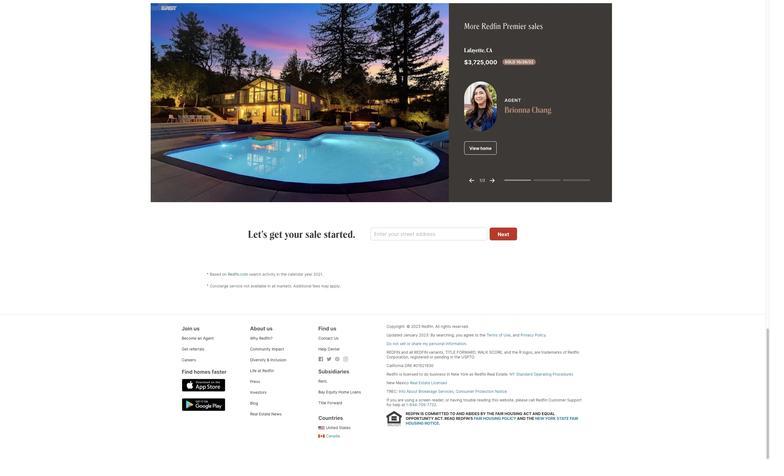 Task type: vqa. For each thing, say whether or not it's contained in the screenshot.
Sports and Recreation
no



Task type: locate. For each thing, give the bounding box(es) containing it.
are left 1-
[[398, 398, 404, 403]]

all
[[436, 325, 440, 329]]

redfin
[[482, 21, 502, 31], [568, 350, 580, 355], [263, 369, 274, 374], [387, 372, 399, 377], [475, 372, 487, 377], [536, 398, 548, 403]]

1 horizontal spatial us
[[267, 326, 273, 332]]

based
[[210, 272, 221, 277]]

if you are using a screen reader, or having trouble reading this website, please call redfin customer support for help at
[[387, 398, 582, 408]]

new up trec:
[[387, 381, 395, 386]]

estate up info about brokerage services link
[[419, 381, 431, 386]]

0 horizontal spatial the
[[487, 412, 495, 417]]

* based on redfin.com search activity in the calendar year 2021.
[[207, 272, 323, 277]]

to right the agree
[[475, 333, 479, 338]]

inclusion
[[271, 358, 287, 363]]

. up trademarks
[[546, 333, 547, 338]]

the up markets.
[[281, 272, 287, 277]]

agent
[[203, 336, 214, 341]]

0 horizontal spatial housing
[[406, 422, 424, 426]]

redfin left is
[[387, 372, 399, 377]]

the
[[281, 272, 287, 277], [480, 333, 486, 338], [513, 350, 519, 355], [455, 355, 461, 360]]

and right use
[[513, 333, 520, 338]]

0 horizontal spatial new
[[387, 381, 395, 386]]

sold 10/26/22
[[505, 60, 534, 65]]

us for about us
[[267, 326, 273, 332]]

1 horizontal spatial housing
[[484, 417, 502, 422]]

of left use
[[499, 333, 503, 338]]

redfin agent image
[[465, 82, 497, 131]]

you inside if you are using a screen reader, or having trouble reading this website, please call redfin customer support for help at
[[390, 398, 397, 403]]

1 horizontal spatial are
[[535, 350, 541, 355]]

0 horizontal spatial us
[[194, 326, 200, 332]]

0 vertical spatial at
[[258, 369, 262, 374]]

real left estate.
[[488, 372, 495, 377]]

apply.
[[330, 284, 341, 289]]

1 horizontal spatial and
[[505, 350, 512, 355]]

redfin down 844- in the right bottom of the page
[[406, 412, 420, 417]]

to left do
[[420, 372, 423, 377]]

find down careers
[[182, 369, 193, 376]]

concierge
[[210, 284, 229, 289]]

0 vertical spatial find
[[319, 326, 329, 332]]

, left ca
[[485, 46, 486, 54]]

0 horizontal spatial real
[[250, 412, 258, 417]]

2 vertical spatial ,
[[454, 390, 455, 394]]

download the redfin app on the apple app store image
[[182, 379, 225, 392]]

estate
[[419, 381, 431, 386], [259, 412, 271, 417]]

in right the available
[[268, 284, 271, 289]]

1 us from the left
[[194, 326, 200, 332]]

screen
[[419, 398, 431, 403]]

trademarks
[[542, 350, 562, 355]]

reserved.
[[453, 325, 470, 329]]

2 horizontal spatial or
[[446, 398, 450, 403]]

you down 'reserved.'
[[456, 333, 463, 338]]

redfin.com link
[[228, 272, 248, 277]]

redfin inside if you are using a screen reader, or having trouble reading this website, please call redfin customer support for help at
[[536, 398, 548, 403]]

new york state fair housing notice
[[406, 417, 579, 426]]

redfin down "&"
[[263, 369, 274, 374]]

1 vertical spatial new
[[387, 381, 395, 386]]

1 vertical spatial at
[[402, 403, 405, 408]]

of right trademarks
[[564, 350, 567, 355]]

and right act
[[533, 412, 541, 417]]

do
[[387, 342, 392, 347]]

read
[[445, 417, 455, 422]]

redfin right more
[[482, 21, 502, 31]]

reading
[[478, 398, 491, 403]]

or right sell at the bottom right
[[407, 342, 411, 347]]

or
[[407, 342, 411, 347], [430, 355, 434, 360], [446, 398, 450, 403]]

1 vertical spatial you
[[390, 398, 397, 403]]

the left r on the bottom
[[513, 350, 519, 355]]

become an agent
[[182, 336, 214, 341]]

and right to
[[457, 412, 465, 417]]

get referrals button
[[182, 347, 205, 352]]

help
[[393, 403, 401, 408]]

1 horizontal spatial at
[[402, 403, 405, 408]]

1 horizontal spatial or
[[430, 355, 434, 360]]

on
[[222, 272, 227, 277]]

help center button
[[319, 347, 340, 352]]

and down sell at the bottom right
[[402, 350, 408, 355]]

information
[[446, 342, 467, 347]]

us for find us
[[331, 326, 337, 332]]

call
[[529, 398, 535, 403]]

0 horizontal spatial estate
[[259, 412, 271, 417]]

protection
[[476, 390, 494, 394]]

1 horizontal spatial and
[[518, 417, 526, 422]]

redfin pinterest image
[[335, 357, 340, 362]]

chang
[[532, 105, 552, 115]]

find
[[319, 326, 329, 332], [182, 369, 193, 376]]

of inside redfin and all redfin variants, title forward, walk score, and the r logos, are trademarks of redfin corporation, registered or pending in the uspto.
[[564, 350, 567, 355]]

use
[[504, 333, 511, 338]]

1 horizontal spatial about
[[407, 390, 418, 394]]

and right 'policy' on the bottom right of page
[[518, 417, 526, 422]]

estate left "news"
[[259, 412, 271, 417]]

2 horizontal spatial and
[[513, 333, 520, 338]]

1 horizontal spatial real
[[410, 381, 418, 386]]

1 horizontal spatial fair
[[496, 412, 504, 417]]

diversity
[[250, 358, 266, 363]]

or left pending
[[430, 355, 434, 360]]

premier
[[503, 21, 527, 31]]

us up redfin?
[[267, 326, 273, 332]]

in inside redfin and all redfin variants, title forward, walk score, and the r logos, are trademarks of redfin corporation, registered or pending in the uspto.
[[451, 355, 454, 360]]

1 / 3
[[480, 178, 486, 183]]

find up contact
[[319, 326, 329, 332]]

1 horizontal spatial you
[[456, 333, 463, 338]]

all left markets.
[[272, 284, 276, 289]]

brionna
[[505, 105, 531, 115]]

careers
[[182, 358, 196, 363]]

2 horizontal spatial housing
[[505, 412, 523, 417]]

find for find us
[[319, 326, 329, 332]]

next button
[[490, 228, 518, 241]]

contact us button
[[319, 336, 339, 341]]

licenses
[[432, 381, 448, 386]]

1 horizontal spatial all
[[410, 350, 414, 355]]

at right life
[[258, 369, 262, 374]]

why redfin? button
[[250, 336, 273, 341]]

sale
[[306, 228, 322, 241]]

or down trec: info about brokerage services , consumer protection notice
[[446, 398, 450, 403]]

0 horizontal spatial find
[[182, 369, 193, 376]]

0 vertical spatial of
[[499, 333, 503, 338]]

redfin is licensed to do business in new york as redfin real estate. ny standard operating procedures
[[387, 372, 574, 377]]

0 vertical spatial you
[[456, 333, 463, 338]]

center
[[328, 347, 340, 352]]

1 vertical spatial of
[[564, 350, 567, 355]]

, left privacy
[[511, 333, 512, 338]]

new mexico real estate licenses
[[387, 381, 448, 386]]

view
[[470, 146, 480, 151]]

equity
[[326, 390, 338, 395]]

us
[[194, 326, 200, 332], [267, 326, 273, 332], [331, 326, 337, 332]]

do not sell or share my personal information link
[[387, 342, 467, 347]]

0 horizontal spatial fair
[[474, 417, 483, 422]]

us right the join on the left bottom of page
[[194, 326, 200, 332]]

about up why redfin?
[[250, 326, 266, 332]]

0 vertical spatial are
[[535, 350, 541, 355]]

abides
[[466, 412, 480, 417]]

0 vertical spatial to
[[475, 333, 479, 338]]

0 horizontal spatial not
[[244, 284, 250, 289]]

about us
[[250, 326, 273, 332]]

1
[[480, 178, 482, 183]]

0 horizontal spatial about
[[250, 326, 266, 332]]

0 vertical spatial all
[[272, 284, 276, 289]]

redfin right call
[[536, 398, 548, 403]]

all down share
[[410, 350, 414, 355]]

fees
[[313, 284, 321, 289]]

0 horizontal spatial are
[[398, 398, 404, 403]]

by
[[431, 333, 436, 338]]

0 vertical spatial estate
[[419, 381, 431, 386]]

1 horizontal spatial not
[[393, 342, 399, 347]]

2 horizontal spatial us
[[331, 326, 337, 332]]

housing
[[505, 412, 523, 417], [484, 417, 502, 422], [406, 422, 424, 426]]

1 vertical spatial ,
[[511, 333, 512, 338]]

forward,
[[457, 350, 477, 355]]

0 horizontal spatial you
[[390, 398, 397, 403]]

faster
[[212, 369, 227, 376]]

redfin inside 'redfin is committed to and abides by the fair housing act and equal opportunity act. read redfin's'
[[406, 412, 420, 417]]

and right score,
[[505, 350, 512, 355]]

1 vertical spatial all
[[410, 350, 414, 355]]

2 vertical spatial or
[[446, 398, 450, 403]]

real down licensed
[[410, 381, 418, 386]]

not right service
[[244, 284, 250, 289]]

redfin down do
[[387, 350, 401, 355]]

, up having
[[454, 390, 455, 394]]

in
[[277, 272, 280, 277], [268, 284, 271, 289], [451, 355, 454, 360], [447, 372, 450, 377]]

redfin
[[387, 350, 401, 355], [415, 350, 428, 355], [406, 412, 420, 417]]

1 vertical spatial are
[[398, 398, 404, 403]]

title forward button
[[319, 401, 343, 406]]

0 horizontal spatial and
[[457, 412, 465, 417]]

redfin right trademarks
[[568, 350, 580, 355]]

procedures
[[553, 372, 574, 377]]

0 vertical spatial ,
[[485, 46, 486, 54]]

the left new
[[527, 417, 535, 422]]

about up using at the right of page
[[407, 390, 418, 394]]

0 horizontal spatial of
[[499, 333, 503, 338]]

real down blog "button"
[[250, 412, 258, 417]]

calendar
[[288, 272, 304, 277]]

at left 1-
[[402, 403, 405, 408]]

new left 'york'
[[451, 372, 460, 377]]

1 vertical spatial estate
[[259, 412, 271, 417]]

. up committed
[[437, 403, 438, 408]]

news
[[272, 412, 282, 417]]

1 vertical spatial to
[[420, 372, 423, 377]]

1-
[[407, 403, 410, 408]]

let's
[[248, 228, 268, 241]]

or inside if you are using a screen reader, or having trouble reading this website, please call redfin customer support for help at
[[446, 398, 450, 403]]

please
[[516, 398, 528, 403]]

us up us
[[331, 326, 337, 332]]

. down committed
[[440, 422, 441, 426]]

2 us from the left
[[267, 326, 273, 332]]

bay equity home loans
[[319, 390, 361, 395]]

press
[[250, 380, 260, 385]]

1 vertical spatial about
[[407, 390, 418, 394]]

759-
[[419, 403, 428, 408]]

is
[[421, 412, 424, 417]]

download the redfin app from the google play store image
[[182, 399, 225, 412]]

1 vertical spatial or
[[430, 355, 434, 360]]

canadian flag image
[[319, 435, 325, 439]]

3 us from the left
[[331, 326, 337, 332]]

act.
[[435, 417, 444, 422]]

1 horizontal spatial of
[[564, 350, 567, 355]]

2 horizontal spatial real
[[488, 372, 495, 377]]

diversity & inclusion button
[[250, 358, 287, 363]]

in right pending
[[451, 355, 454, 360]]

info
[[399, 390, 406, 394]]

7732
[[428, 403, 437, 408]]

not right do
[[393, 342, 399, 347]]

become an agent button
[[182, 336, 214, 341]]

fair housing policy and the
[[474, 417, 536, 422]]

contact us
[[319, 336, 339, 341]]

in right business
[[447, 372, 450, 377]]

1 vertical spatial find
[[182, 369, 193, 376]]

1 horizontal spatial find
[[319, 326, 329, 332]]

1 horizontal spatial new
[[451, 372, 460, 377]]

0 horizontal spatial to
[[420, 372, 423, 377]]

0 horizontal spatial or
[[407, 342, 411, 347]]

2 horizontal spatial fair
[[570, 417, 579, 422]]

the right by
[[487, 412, 495, 417]]

press button
[[250, 380, 260, 385]]

services
[[439, 390, 454, 394]]

0 vertical spatial about
[[250, 326, 266, 332]]

are right logos,
[[535, 350, 541, 355]]

rent. button
[[319, 379, 328, 384]]

policy
[[502, 417, 517, 422]]

you right if
[[390, 398, 397, 403]]

Enter your street address search field
[[371, 228, 488, 241]]



Task type: describe. For each thing, give the bounding box(es) containing it.
redfin and all redfin variants, title forward, walk score, and the r logos, are trademarks of redfin corporation, registered or pending in the uspto.
[[387, 350, 580, 360]]

redfin for and
[[387, 350, 401, 355]]

2 vertical spatial real
[[250, 412, 258, 417]]

privacy policy link
[[521, 333, 546, 338]]

find homes faster
[[182, 369, 227, 376]]

dre
[[405, 364, 413, 369]]

terms
[[487, 333, 498, 338]]

trouble
[[464, 398, 476, 403]]

get
[[182, 347, 188, 352]]

2023:
[[419, 333, 430, 338]]

new york state fair housing notice link
[[406, 417, 579, 426]]

ny
[[510, 372, 516, 377]]

notice
[[496, 390, 507, 394]]

0 vertical spatial not
[[244, 284, 250, 289]]

copyright:
[[387, 325, 406, 329]]

info about brokerage services link
[[399, 390, 454, 394]]

subsidiaries
[[319, 369, 350, 375]]

updated january 2023: by searching, you agree to the terms of use , and privacy policy .
[[387, 333, 547, 338]]

is
[[400, 372, 403, 377]]

contact
[[319, 336, 333, 341]]

fair inside 'redfin is committed to and abides by the fair housing act and equal opportunity act. read redfin's'
[[496, 412, 504, 417]]

blog button
[[250, 401, 258, 406]]

pending
[[435, 355, 450, 360]]

1 horizontal spatial the
[[527, 417, 535, 422]]

trec:
[[387, 390, 398, 394]]

york
[[461, 372, 469, 377]]

service
[[230, 284, 243, 289]]

#01521930
[[414, 364, 434, 369]]

0 horizontal spatial and
[[402, 350, 408, 355]]

markets.
[[277, 284, 293, 289]]

careers button
[[182, 358, 196, 363]]

are inside if you are using a screen reader, or having trouble reading this website, please call redfin customer support for help at
[[398, 398, 404, 403]]

2 horizontal spatial ,
[[511, 333, 512, 338]]

share
[[412, 342, 422, 347]]

2023
[[411, 325, 421, 329]]

using
[[405, 398, 415, 403]]

1 horizontal spatial to
[[475, 333, 479, 338]]

redfin for is
[[406, 412, 420, 417]]

bay equity home loans button
[[319, 390, 361, 395]]

redfin.com
[[228, 272, 248, 277]]

all inside redfin and all redfin variants, title forward, walk score, and the r logos, are trademarks of redfin corporation, registered or pending in the uspto.
[[410, 350, 414, 355]]

us flag image
[[319, 427, 325, 430]]

consumer
[[456, 390, 475, 394]]

sell
[[400, 342, 406, 347]]

registered
[[411, 355, 429, 360]]

brokerage
[[419, 390, 437, 394]]

community impact
[[250, 347, 284, 352]]

redfin facebook image
[[319, 357, 324, 362]]

additional
[[294, 284, 312, 289]]

us for join us
[[194, 326, 200, 332]]

1-844-759-7732 link
[[407, 403, 437, 408]]

equal
[[542, 412, 555, 417]]

equal housing opportunity image
[[387, 412, 402, 427]]

variants,
[[429, 350, 445, 355]]

activity
[[263, 272, 276, 277]]

new
[[536, 417, 545, 422]]

1 vertical spatial not
[[393, 342, 399, 347]]

let's get your sale started.
[[248, 228, 356, 241]]

a
[[416, 398, 418, 403]]

fair housing policy link
[[474, 417, 517, 422]]

are inside redfin and all redfin variants, title forward, walk score, and the r logos, are trademarks of redfin corporation, registered or pending in the uspto.
[[535, 350, 541, 355]]

join
[[182, 326, 193, 332]]

housing inside new york state fair housing notice
[[406, 422, 424, 426]]

0 horizontal spatial ,
[[454, 390, 455, 394]]

1 horizontal spatial estate
[[419, 381, 431, 386]]

redfin right as at the right of page
[[475, 372, 487, 377]]

searching,
[[437, 333, 455, 338]]

forward
[[328, 401, 343, 406]]

corporation,
[[387, 355, 410, 360]]

housing inside 'redfin is committed to and abides by the fair housing act and equal opportunity act. read redfin's'
[[505, 412, 523, 417]]

1 horizontal spatial ,
[[485, 46, 486, 54]]

r
[[520, 350, 522, 355]]

may
[[322, 284, 329, 289]]

home
[[339, 390, 349, 395]]

agent brionna chang
[[505, 98, 552, 115]]

0 vertical spatial new
[[451, 372, 460, 377]]

in right activity
[[277, 272, 280, 277]]

or inside redfin and all redfin variants, title forward, walk score, and the r logos, are trademarks of redfin corporation, registered or pending in the uspto.
[[430, 355, 434, 360]]

committed
[[425, 412, 449, 417]]

investors button
[[250, 391, 267, 395]]

the left terms
[[480, 333, 486, 338]]

redfin twitter image
[[327, 357, 332, 362]]

website,
[[500, 398, 515, 403]]

real estate licenses link
[[410, 381, 448, 386]]

redfin inside redfin and all redfin variants, title forward, walk score, and the r logos, are trademarks of redfin corporation, registered or pending in the uspto.
[[568, 350, 580, 355]]

0 horizontal spatial all
[[272, 284, 276, 289]]

title
[[446, 350, 456, 355]]

california
[[387, 364, 404, 369]]

operating
[[534, 372, 552, 377]]

become
[[182, 336, 197, 341]]

0 vertical spatial or
[[407, 342, 411, 347]]

the inside 'redfin is committed to and abides by the fair housing act and equal opportunity act. read redfin's'
[[487, 412, 495, 417]]

the left "uspto."
[[455, 355, 461, 360]]

fair inside new york state fair housing notice
[[570, 417, 579, 422]]

at inside if you are using a screen reader, or having trouble reading this website, please call redfin customer support for help at
[[402, 403, 405, 408]]

find for find homes faster
[[182, 369, 193, 376]]

redfin instagram image
[[344, 357, 349, 362]]

walk
[[478, 350, 489, 355]]

1 vertical spatial real
[[410, 381, 418, 386]]

. down updated january 2023: by searching, you agree to the terms of use , and privacy policy .
[[467, 342, 468, 347]]

investors
[[250, 391, 267, 395]]

2 horizontal spatial and
[[533, 412, 541, 417]]

0 horizontal spatial at
[[258, 369, 262, 374]]

0 vertical spatial real
[[488, 372, 495, 377]]

help
[[319, 347, 327, 352]]

notice
[[425, 422, 440, 426]]

redfin down my
[[415, 350, 428, 355]]

customer
[[549, 398, 567, 403]]

blog
[[250, 401, 258, 406]]

agent
[[505, 98, 522, 103]]

*
[[207, 272, 209, 277]]

get referrals
[[182, 347, 205, 352]]

mexico
[[396, 381, 409, 386]]

©
[[407, 325, 410, 329]]

if
[[387, 398, 389, 403]]

loans
[[351, 390, 361, 395]]

help center
[[319, 347, 340, 352]]

real estate news
[[250, 412, 282, 417]]

sold
[[505, 60, 516, 65]]

redfin is committed to and abides by the fair housing act and equal opportunity act. read redfin's
[[406, 412, 555, 422]]



